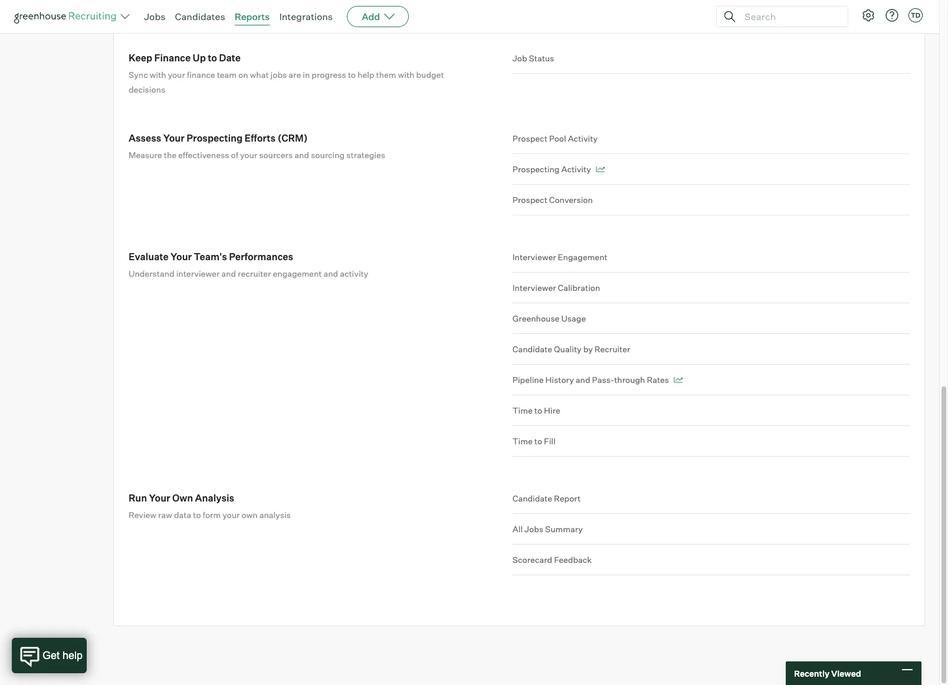 Task type: locate. For each thing, give the bounding box(es) containing it.
time for time to fill
[[513, 436, 533, 446]]

1 horizontal spatial your
[[223, 510, 240, 520]]

time
[[513, 405, 533, 416], [513, 436, 533, 446]]

team
[[217, 70, 237, 80]]

engagement
[[273, 269, 322, 279]]

candidate for candidate report
[[513, 493, 552, 503]]

candidate inside candidate report link
[[513, 493, 552, 503]]

own
[[172, 492, 193, 504]]

0 vertical spatial candidate
[[513, 344, 552, 354]]

integrations
[[279, 11, 333, 22]]

fill
[[544, 436, 556, 446]]

0 horizontal spatial with
[[150, 70, 166, 80]]

0 vertical spatial activity
[[568, 133, 598, 143]]

td button
[[906, 6, 925, 25]]

1 horizontal spatial jobs
[[525, 524, 543, 534]]

raw
[[158, 510, 172, 520]]

your inside run your own analysis review raw data to form your own analysis
[[149, 492, 170, 504]]

sync
[[129, 70, 148, 80]]

time to hire link
[[513, 395, 910, 426]]

scorecard
[[513, 555, 552, 565]]

rates
[[647, 375, 669, 385]]

Search text field
[[742, 8, 837, 25]]

and down team's
[[221, 269, 236, 279]]

prospect down prospecting activity
[[513, 195, 547, 205]]

1 vertical spatial icon chart image
[[674, 377, 683, 383]]

candidate inside candidate quality by recruiter link
[[513, 344, 552, 354]]

1 vertical spatial your
[[171, 251, 192, 263]]

0 vertical spatial your
[[163, 132, 185, 144]]

1 horizontal spatial with
[[398, 70, 414, 80]]

0 vertical spatial your
[[168, 70, 185, 80]]

your inside the 'keep finance up to date sync with your finance team on what jobs are in progress to help them with budget decisions'
[[168, 70, 185, 80]]

decisions
[[129, 84, 165, 95]]

to left fill
[[534, 436, 542, 446]]

through
[[614, 375, 645, 385]]

analysis
[[259, 510, 291, 520]]

keep
[[129, 52, 152, 64]]

assess
[[129, 132, 161, 144]]

date
[[219, 52, 241, 64]]

time for time to hire
[[513, 405, 533, 416]]

1 prospect from the top
[[513, 133, 547, 143]]

jobs
[[271, 70, 287, 80]]

your up the
[[163, 132, 185, 144]]

time left fill
[[513, 436, 533, 446]]

to right data
[[193, 510, 201, 520]]

0 vertical spatial prospect
[[513, 133, 547, 143]]

1 vertical spatial prospecting
[[513, 164, 560, 174]]

history
[[546, 375, 574, 385]]

engagement
[[558, 252, 608, 262]]

interviewer engagement
[[513, 252, 608, 262]]

your left own
[[223, 510, 240, 520]]

the
[[164, 150, 176, 160]]

prospect
[[513, 133, 547, 143], [513, 195, 547, 205]]

greenhouse
[[513, 313, 560, 323]]

1 vertical spatial your
[[240, 150, 257, 160]]

candidate down the 'greenhouse'
[[513, 344, 552, 354]]

job status link
[[513, 52, 910, 74]]

prospect pool activity
[[513, 133, 598, 143]]

td button
[[909, 8, 923, 22]]

your for assess
[[163, 132, 185, 144]]

0 horizontal spatial icon chart image
[[596, 167, 605, 172]]

interviewer engagement link
[[513, 251, 910, 273]]

2 vertical spatial your
[[149, 492, 170, 504]]

your
[[163, 132, 185, 144], [171, 251, 192, 263], [149, 492, 170, 504]]

report
[[554, 493, 581, 503]]

your down finance
[[168, 70, 185, 80]]

1 time from the top
[[513, 405, 533, 416]]

your inside "assess your prospecting efforts (crm) measure the effectiveness of your sourcers and sourcing strategies"
[[163, 132, 185, 144]]

jobs
[[144, 11, 166, 22], [525, 524, 543, 534]]

2 interviewer from the top
[[513, 283, 556, 293]]

run
[[129, 492, 147, 504]]

your right of
[[240, 150, 257, 160]]

greenhouse usage
[[513, 313, 586, 323]]

activity right pool
[[568, 133, 598, 143]]

jobs up keep
[[144, 11, 166, 22]]

2 horizontal spatial your
[[240, 150, 257, 160]]

2 time from the top
[[513, 436, 533, 446]]

2 candidate from the top
[[513, 493, 552, 503]]

icon chart image right prospecting activity
[[596, 167, 605, 172]]

calibration
[[558, 283, 600, 293]]

0 vertical spatial prospecting
[[187, 132, 243, 144]]

activity
[[340, 269, 368, 279]]

summary
[[545, 524, 583, 534]]

1 vertical spatial interviewer
[[513, 283, 556, 293]]

to left help
[[348, 70, 356, 80]]

greenhouse usage link
[[513, 303, 910, 334]]

by
[[583, 344, 593, 354]]

your inside run your own analysis review raw data to form your own analysis
[[223, 510, 240, 520]]

prospecting up effectiveness
[[187, 132, 243, 144]]

reports
[[235, 11, 270, 22]]

of
[[231, 150, 238, 160]]

interviewer up the 'greenhouse'
[[513, 283, 556, 293]]

and down (crm)
[[295, 150, 309, 160]]

prospect for prospect conversion
[[513, 195, 547, 205]]

progress
[[312, 70, 346, 80]]

scorecard feedback
[[513, 555, 592, 565]]

prospect left pool
[[513, 133, 547, 143]]

status
[[529, 53, 554, 63]]

1 interviewer from the top
[[513, 252, 556, 262]]

your for run your own analysis
[[223, 510, 240, 520]]

time left hire
[[513, 405, 533, 416]]

icon chart image for prospecting activity
[[596, 167, 605, 172]]

prospect for prospect pool activity
[[513, 133, 547, 143]]

interviewer up interviewer calibration
[[513, 252, 556, 262]]

efforts
[[245, 132, 276, 144]]

your up raw
[[149, 492, 170, 504]]

prospecting activity
[[513, 164, 591, 174]]

pass-
[[592, 375, 614, 385]]

time to hire
[[513, 405, 560, 416]]

activity up conversion on the right
[[561, 164, 591, 174]]

to
[[208, 52, 217, 64], [348, 70, 356, 80], [534, 405, 542, 416], [534, 436, 542, 446], [193, 510, 201, 520]]

candidate up all
[[513, 493, 552, 503]]

1 vertical spatial prospect
[[513, 195, 547, 205]]

sourcers
[[259, 150, 293, 160]]

with up the decisions
[[150, 70, 166, 80]]

evaluate your team's performances understand interviewer and recruiter engagement and activity
[[129, 251, 368, 279]]

pipeline history and pass-through rates
[[513, 375, 669, 385]]

0 vertical spatial interviewer
[[513, 252, 556, 262]]

your
[[168, 70, 185, 80], [240, 150, 257, 160], [223, 510, 240, 520]]

your inside evaluate your team's performances understand interviewer and recruiter engagement and activity
[[171, 251, 192, 263]]

icon chart image
[[596, 167, 605, 172], [674, 377, 683, 383]]

your for assess your prospecting efforts (crm)
[[240, 150, 257, 160]]

jobs right all
[[525, 524, 543, 534]]

activity
[[568, 133, 598, 143], [561, 164, 591, 174]]

with right them
[[398, 70, 414, 80]]

icon chart image right rates
[[674, 377, 683, 383]]

pool
[[549, 133, 566, 143]]

add
[[362, 11, 380, 22]]

hire
[[544, 405, 560, 416]]

0 vertical spatial icon chart image
[[596, 167, 605, 172]]

0 vertical spatial time
[[513, 405, 533, 416]]

1 vertical spatial time
[[513, 436, 533, 446]]

0 horizontal spatial jobs
[[144, 11, 166, 22]]

0 horizontal spatial your
[[168, 70, 185, 80]]

evaluate
[[129, 251, 169, 263]]

and left 'pass-'
[[576, 375, 590, 385]]

1 vertical spatial candidate
[[513, 493, 552, 503]]

1 horizontal spatial icon chart image
[[674, 377, 683, 383]]

your up the interviewer
[[171, 251, 192, 263]]

2 vertical spatial your
[[223, 510, 240, 520]]

pipeline
[[513, 375, 544, 385]]

2 prospect from the top
[[513, 195, 547, 205]]

prospecting up prospect conversion
[[513, 164, 560, 174]]

team's
[[194, 251, 227, 263]]

0 horizontal spatial prospecting
[[187, 132, 243, 144]]

performances
[[229, 251, 293, 263]]

own
[[242, 510, 258, 520]]

1 candidate from the top
[[513, 344, 552, 354]]

interviewer
[[513, 252, 556, 262], [513, 283, 556, 293]]

recently viewed
[[794, 668, 861, 678]]

your inside "assess your prospecting efforts (crm) measure the effectiveness of your sourcers and sourcing strategies"
[[240, 150, 257, 160]]



Task type: describe. For each thing, give the bounding box(es) containing it.
1 vertical spatial jobs
[[525, 524, 543, 534]]

add button
[[347, 6, 409, 27]]

quality
[[554, 344, 582, 354]]

interviewer calibration link
[[513, 273, 910, 303]]

analysis
[[195, 492, 234, 504]]

2 with from the left
[[398, 70, 414, 80]]

reports link
[[235, 11, 270, 22]]

feedback
[[554, 555, 592, 565]]

1 horizontal spatial prospecting
[[513, 164, 560, 174]]

configure image
[[862, 8, 876, 22]]

assess your prospecting efforts (crm) measure the effectiveness of your sourcers and sourcing strategies
[[129, 132, 385, 160]]

recently
[[794, 668, 830, 678]]

0 vertical spatial jobs
[[144, 11, 166, 22]]

all jobs summary link
[[513, 514, 910, 545]]

jobs link
[[144, 11, 166, 22]]

integrations link
[[279, 11, 333, 22]]

to right "up"
[[208, 52, 217, 64]]

measure
[[129, 150, 162, 160]]

your for evaluate
[[171, 251, 192, 263]]

td
[[911, 11, 921, 19]]

finance
[[187, 70, 215, 80]]

candidates
[[175, 11, 225, 22]]

candidate report
[[513, 493, 581, 503]]

(crm)
[[278, 132, 308, 144]]

data
[[174, 510, 191, 520]]

prospect conversion
[[513, 195, 593, 205]]

1 with from the left
[[150, 70, 166, 80]]

run your own analysis review raw data to form your own analysis
[[129, 492, 291, 520]]

all jobs summary
[[513, 524, 583, 534]]

review
[[129, 510, 156, 520]]

1 vertical spatial activity
[[561, 164, 591, 174]]

prospect pool activity link
[[513, 132, 910, 154]]

candidate quality by recruiter
[[513, 344, 630, 354]]

interviewer calibration
[[513, 283, 600, 293]]

conversion
[[549, 195, 593, 205]]

job status
[[513, 53, 554, 63]]

recruiter
[[238, 269, 271, 279]]

recruiter
[[595, 344, 630, 354]]

what
[[250, 70, 269, 80]]

prospect conversion link
[[513, 185, 910, 215]]

candidate quality by recruiter link
[[513, 334, 910, 365]]

scorecard feedback link
[[513, 545, 910, 575]]

candidate report link
[[513, 492, 910, 514]]

understand
[[129, 269, 174, 279]]

to inside run your own analysis review raw data to form your own analysis
[[193, 510, 201, 520]]

form
[[203, 510, 221, 520]]

are
[[289, 70, 301, 80]]

time to fill
[[513, 436, 556, 446]]

sourcing
[[311, 150, 345, 160]]

icon chart image for pipeline history and pass-through rates
[[674, 377, 683, 383]]

your for run
[[149, 492, 170, 504]]

budget
[[416, 70, 444, 80]]

greenhouse recruiting image
[[14, 9, 120, 24]]

viewed
[[831, 668, 861, 678]]

interviewer
[[176, 269, 220, 279]]

to left hire
[[534, 405, 542, 416]]

time to fill link
[[513, 426, 910, 457]]

up
[[193, 52, 206, 64]]

interviewer for interviewer calibration
[[513, 283, 556, 293]]

them
[[376, 70, 396, 80]]

and inside "assess your prospecting efforts (crm) measure the effectiveness of your sourcers and sourcing strategies"
[[295, 150, 309, 160]]

strategies
[[347, 150, 385, 160]]

on
[[238, 70, 248, 80]]

in
[[303, 70, 310, 80]]

effectiveness
[[178, 150, 229, 160]]

help
[[358, 70, 374, 80]]

all
[[513, 524, 523, 534]]

usage
[[561, 313, 586, 323]]

prospecting inside "assess your prospecting efforts (crm) measure the effectiveness of your sourcers and sourcing strategies"
[[187, 132, 243, 144]]

candidates link
[[175, 11, 225, 22]]

finance
[[154, 52, 191, 64]]

and left activity
[[324, 269, 338, 279]]

candidate for candidate quality by recruiter
[[513, 344, 552, 354]]

interviewer for interviewer engagement
[[513, 252, 556, 262]]



Task type: vqa. For each thing, say whether or not it's contained in the screenshot.
progress at the top left of the page
yes



